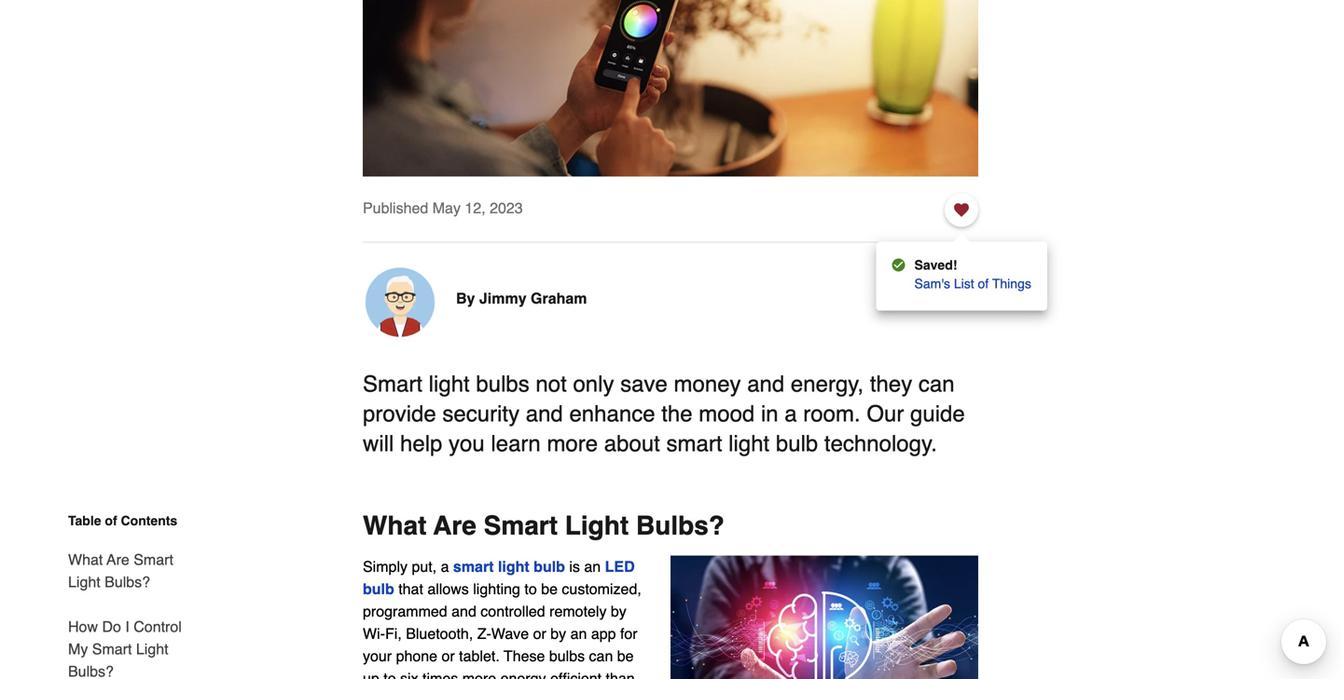 Task type: describe. For each thing, give the bounding box(es) containing it.
sam's
[[915, 277, 950, 291]]

smart inside what are smart light bulbs?
[[134, 552, 173, 569]]

my
[[68, 641, 88, 659]]

1 horizontal spatial bulb
[[534, 559, 565, 576]]

smart up smart light bulb link
[[484, 512, 558, 542]]

z-
[[477, 626, 491, 643]]

led
[[605, 559, 635, 576]]

security
[[442, 402, 520, 427]]

tablet.
[[459, 648, 500, 666]]

our
[[867, 402, 904, 427]]

bulbs inside smart light bulbs not only save money and energy, they can provide security and enhance the mood in a room. our guide will help you learn more about smart light bulb technology.
[[476, 372, 530, 397]]

what inside table of contents element
[[68, 552, 103, 569]]

of inside saved! sam's list of things
[[978, 277, 989, 291]]

can inside that allows lighting to be customized, programmed and controlled remotely by wi-fi, bluetooth, z-wave or by an app for your phone or tablet. these bulbs can be up to six times more energy efficient
[[589, 648, 613, 666]]

0 vertical spatial by
[[611, 604, 627, 621]]

2 horizontal spatial light
[[729, 432, 770, 457]]

technology.
[[824, 432, 937, 457]]

more inside smart light bulbs not only save money and energy, they can provide security and enhance the mood in a room. our guide will help you learn more about smart light bulb technology.
[[547, 432, 598, 457]]

and for controlled
[[452, 604, 476, 621]]

check circle filled image
[[892, 258, 905, 273]]

what are smart light bulbs? inside table of contents element
[[68, 552, 173, 591]]

1 horizontal spatial or
[[533, 626, 546, 643]]

six
[[400, 671, 418, 680]]

energy
[[501, 671, 546, 680]]

0 horizontal spatial be
[[541, 581, 558, 598]]

1 horizontal spatial and
[[526, 402, 563, 427]]

learn
[[491, 432, 541, 457]]

allows
[[428, 581, 469, 598]]

smart light bulbs not only save money and energy, they can provide security and enhance the mood in a room. our guide will help you learn more about smart light bulb technology.
[[363, 372, 965, 457]]

customized,
[[562, 581, 642, 598]]

smart inside smart light bulbs not only save money and energy, they can provide security and enhance the mood in a room. our guide will help you learn more about smart light bulb technology.
[[363, 372, 423, 397]]

bulb inside smart light bulbs not only save money and energy, they can provide security and enhance the mood in a room. our guide will help you learn more about smart light bulb technology.
[[776, 432, 818, 457]]

jimmy graham image
[[363, 266, 437, 340]]

0 vertical spatial what
[[363, 512, 427, 542]]

times
[[423, 671, 458, 680]]

room.
[[803, 402, 861, 427]]

a inside smart light bulbs not only save money and energy, they can provide security and enhance the mood in a room. our guide will help you learn more about smart light bulb technology.
[[785, 402, 797, 427]]

remotely
[[549, 604, 607, 621]]

only
[[573, 372, 614, 397]]

not
[[536, 372, 567, 397]]

table of contents element
[[53, 512, 193, 680]]

do
[[102, 619, 121, 636]]

0 vertical spatial light
[[429, 372, 470, 397]]

published
[[363, 200, 428, 217]]

jimmy
[[479, 290, 527, 307]]

can inside smart light bulbs not only save money and energy, they can provide security and enhance the mood in a room. our guide will help you learn more about smart light bulb technology.
[[919, 372, 955, 397]]

2023
[[490, 200, 523, 217]]

saved! sam's list of things
[[915, 258, 1031, 291]]

table
[[68, 514, 101, 529]]

you
[[449, 432, 485, 457]]

sam's list of things link
[[915, 273, 1031, 295]]

light inside what are smart light bulbs?
[[68, 574, 100, 591]]

table of contents
[[68, 514, 177, 529]]

wi-
[[363, 626, 385, 643]]

by jimmy graham
[[456, 290, 587, 307]]

wave
[[491, 626, 529, 643]]

1 vertical spatial to
[[384, 671, 396, 680]]

how do i control my smart light bulbs?
[[68, 619, 182, 680]]

smart inside how do i control my smart light bulbs?
[[92, 641, 132, 659]]

simply
[[363, 559, 408, 576]]

the
[[661, 402, 693, 427]]

mood
[[699, 402, 755, 427]]

i
[[125, 619, 129, 636]]

provide
[[363, 402, 436, 427]]



Task type: locate. For each thing, give the bounding box(es) containing it.
smart up provide
[[363, 372, 423, 397]]

2 vertical spatial bulb
[[363, 581, 394, 598]]

these
[[504, 648, 545, 666]]

bulb down simply on the bottom of page
[[363, 581, 394, 598]]

2 vertical spatial and
[[452, 604, 476, 621]]

1 horizontal spatial can
[[919, 372, 955, 397]]

an down remotely
[[570, 626, 587, 643]]

what are smart light bulbs? link
[[68, 538, 193, 605]]

how
[[68, 619, 98, 636]]

heart filled image
[[954, 200, 969, 221]]

0 vertical spatial bulb
[[776, 432, 818, 457]]

0 vertical spatial to
[[525, 581, 537, 598]]

lighting
[[473, 581, 520, 598]]

more
[[547, 432, 598, 457], [462, 671, 496, 680]]

bulb down the in
[[776, 432, 818, 457]]

0 vertical spatial an
[[584, 559, 601, 576]]

0 horizontal spatial more
[[462, 671, 496, 680]]

can down app
[[589, 648, 613, 666]]

1 vertical spatial what are smart light bulbs?
[[68, 552, 173, 591]]

smart down the do
[[92, 641, 132, 659]]

are up simply put, a smart light bulb is an
[[433, 512, 477, 542]]

to up the controlled
[[525, 581, 537, 598]]

app
[[591, 626, 616, 643]]

0 vertical spatial of
[[978, 277, 989, 291]]

2 horizontal spatial bulb
[[776, 432, 818, 457]]

and down not
[[526, 402, 563, 427]]

0 vertical spatial bulbs?
[[636, 512, 725, 542]]

1 horizontal spatial what
[[363, 512, 427, 542]]

0 horizontal spatial can
[[589, 648, 613, 666]]

smart up lighting on the left of the page
[[453, 559, 494, 576]]

will
[[363, 432, 394, 457]]

of right list
[[978, 277, 989, 291]]

0 vertical spatial or
[[533, 626, 546, 643]]

bulbs inside that allows lighting to be customized, programmed and controlled remotely by wi-fi, bluetooth, z-wave or by an app for your phone or tablet. these bulbs can be up to six times more energy efficient
[[549, 648, 585, 666]]

and down allows
[[452, 604, 476, 621]]

bulbs
[[476, 372, 530, 397], [549, 648, 585, 666]]

bulb inside led bulb
[[363, 581, 394, 598]]

smart inside smart light bulbs not only save money and energy, they can provide security and enhance the mood in a room. our guide will help you learn more about smart light bulb technology.
[[666, 432, 722, 457]]

published may 12, 2023
[[363, 200, 523, 217]]

what are smart light bulbs? up is
[[363, 512, 725, 542]]

1 vertical spatial bulbs
[[549, 648, 585, 666]]

more down tablet.
[[462, 671, 496, 680]]

can up guide
[[919, 372, 955, 397]]

1 horizontal spatial of
[[978, 277, 989, 291]]

contents
[[121, 514, 177, 529]]

bulbs?
[[636, 512, 725, 542], [105, 574, 150, 591], [68, 664, 114, 680]]

about
[[604, 432, 660, 457]]

1 horizontal spatial by
[[611, 604, 627, 621]]

1 horizontal spatial are
[[433, 512, 477, 542]]

0 horizontal spatial to
[[384, 671, 396, 680]]

they
[[870, 372, 912, 397]]

of inside table of contents element
[[105, 514, 117, 529]]

bulb left is
[[534, 559, 565, 576]]

1 horizontal spatial more
[[547, 432, 598, 457]]

bulbs? inside what are smart light bulbs?
[[105, 574, 150, 591]]

by
[[456, 290, 475, 307]]

simply put, a smart light bulb is an
[[363, 559, 605, 576]]

1 vertical spatial smart
[[453, 559, 494, 576]]

0 horizontal spatial bulbs
[[476, 372, 530, 397]]

programmed
[[363, 604, 447, 621]]

0 horizontal spatial or
[[442, 648, 455, 666]]

by down remotely
[[551, 626, 566, 643]]

are inside table of contents element
[[107, 552, 129, 569]]

light down the in
[[729, 432, 770, 457]]

guide
[[910, 402, 965, 427]]

of
[[978, 277, 989, 291], [105, 514, 117, 529]]

an right is
[[584, 559, 601, 576]]

0 horizontal spatial what are smart light bulbs?
[[68, 552, 173, 591]]

1 vertical spatial and
[[526, 402, 563, 427]]

0 horizontal spatial of
[[105, 514, 117, 529]]

an inside that allows lighting to be customized, programmed and controlled remotely by wi-fi, bluetooth, z-wave or by an app for your phone or tablet. these bulbs can be up to six times more energy efficient
[[570, 626, 587, 643]]

money
[[674, 372, 741, 397]]

more inside that allows lighting to be customized, programmed and controlled remotely by wi-fi, bluetooth, z-wave or by an app for your phone or tablet. these bulbs can be up to six times more energy efficient
[[462, 671, 496, 680]]

1 vertical spatial be
[[617, 648, 634, 666]]

for
[[620, 626, 638, 643]]

0 horizontal spatial what
[[68, 552, 103, 569]]

efficient
[[550, 671, 602, 680]]

save
[[620, 372, 668, 397]]

an artistic rendering of a smart bulb with a set of hands surrounding it. image
[[671, 557, 978, 680]]

0 vertical spatial light
[[565, 512, 629, 542]]

by
[[611, 604, 627, 621], [551, 626, 566, 643]]

be down the for
[[617, 648, 634, 666]]

smart
[[666, 432, 722, 457], [453, 559, 494, 576]]

2 vertical spatial light
[[136, 641, 168, 659]]

led bulb
[[363, 559, 635, 598]]

0 vertical spatial smart
[[666, 432, 722, 457]]

bulbs? inside how do i control my smart light bulbs?
[[68, 664, 114, 680]]

0 vertical spatial be
[[541, 581, 558, 598]]

light
[[429, 372, 470, 397], [729, 432, 770, 457], [498, 559, 530, 576]]

light
[[565, 512, 629, 542], [68, 574, 100, 591], [136, 641, 168, 659]]

a right the in
[[785, 402, 797, 427]]

help
[[400, 432, 442, 457]]

1 horizontal spatial bulbs
[[549, 648, 585, 666]]

0 vertical spatial what are smart light bulbs?
[[363, 512, 725, 542]]

1 horizontal spatial be
[[617, 648, 634, 666]]

light down control
[[136, 641, 168, 659]]

and inside that allows lighting to be customized, programmed and controlled remotely by wi-fi, bluetooth, z-wave or by an app for your phone or tablet. these bulbs can be up to six times more energy efficient
[[452, 604, 476, 621]]

be up remotely
[[541, 581, 558, 598]]

in
[[761, 402, 778, 427]]

is
[[569, 559, 580, 576]]

and
[[747, 372, 785, 397], [526, 402, 563, 427], [452, 604, 476, 621]]

1 vertical spatial can
[[589, 648, 613, 666]]

1 horizontal spatial a
[[785, 402, 797, 427]]

your
[[363, 648, 392, 666]]

0 horizontal spatial bulb
[[363, 581, 394, 598]]

what
[[363, 512, 427, 542], [68, 552, 103, 569]]

a right put,
[[441, 559, 449, 576]]

or up these
[[533, 626, 546, 643]]

1 vertical spatial more
[[462, 671, 496, 680]]

0 vertical spatial more
[[547, 432, 598, 457]]

1 vertical spatial a
[[441, 559, 449, 576]]

1 horizontal spatial light
[[136, 641, 168, 659]]

an
[[584, 559, 601, 576], [570, 626, 587, 643]]

1 horizontal spatial smart
[[666, 432, 722, 457]]

0 vertical spatial and
[[747, 372, 785, 397]]

0 horizontal spatial and
[[452, 604, 476, 621]]

up
[[363, 671, 379, 680]]

put,
[[412, 559, 437, 576]]

1 vertical spatial light
[[68, 574, 100, 591]]

can
[[919, 372, 955, 397], [589, 648, 613, 666]]

12,
[[465, 200, 486, 217]]

to
[[525, 581, 537, 598], [384, 671, 396, 680]]

phone
[[396, 648, 438, 666]]

be
[[541, 581, 558, 598], [617, 648, 634, 666]]

0 horizontal spatial by
[[551, 626, 566, 643]]

what are smart light bulbs? down table of contents
[[68, 552, 173, 591]]

or up times
[[442, 648, 455, 666]]

light up how
[[68, 574, 100, 591]]

smart
[[363, 372, 423, 397], [484, 512, 558, 542], [134, 552, 173, 569], [92, 641, 132, 659]]

1 vertical spatial what
[[68, 552, 103, 569]]

a woman adjusting the lighting with her smart phone. image
[[363, 0, 978, 177]]

and for energy,
[[747, 372, 785, 397]]

by up the for
[[611, 604, 627, 621]]

and up the in
[[747, 372, 785, 397]]

bulb
[[776, 432, 818, 457], [534, 559, 565, 576], [363, 581, 394, 598]]

0 horizontal spatial smart
[[453, 559, 494, 576]]

smart down contents in the bottom of the page
[[134, 552, 173, 569]]

enhance
[[569, 402, 655, 427]]

what are smart light bulbs?
[[363, 512, 725, 542], [68, 552, 173, 591]]

control
[[134, 619, 182, 636]]

smart light bulb link
[[453, 559, 565, 576]]

1 horizontal spatial light
[[498, 559, 530, 576]]

bulbs up efficient
[[549, 648, 585, 666]]

0 horizontal spatial are
[[107, 552, 129, 569]]

things
[[992, 277, 1031, 291]]

0 horizontal spatial light
[[429, 372, 470, 397]]

light inside how do i control my smart light bulbs?
[[136, 641, 168, 659]]

1 vertical spatial of
[[105, 514, 117, 529]]

that
[[398, 581, 423, 598]]

list
[[954, 277, 974, 291]]

smart down the
[[666, 432, 722, 457]]

0 vertical spatial a
[[785, 402, 797, 427]]

0 horizontal spatial light
[[68, 574, 100, 591]]

may
[[433, 200, 461, 217]]

2 vertical spatial bulbs?
[[68, 664, 114, 680]]

2 horizontal spatial light
[[565, 512, 629, 542]]

1 vertical spatial an
[[570, 626, 587, 643]]

1 vertical spatial or
[[442, 648, 455, 666]]

graham
[[531, 290, 587, 307]]

2 horizontal spatial and
[[747, 372, 785, 397]]

what up simply on the bottom of page
[[363, 512, 427, 542]]

are
[[433, 512, 477, 542], [107, 552, 129, 569]]

more down enhance
[[547, 432, 598, 457]]

1 vertical spatial bulb
[[534, 559, 565, 576]]

what down table
[[68, 552, 103, 569]]

1 horizontal spatial what are smart light bulbs?
[[363, 512, 725, 542]]

to right up
[[384, 671, 396, 680]]

how do i control my smart light bulbs? link
[[68, 605, 193, 680]]

1 horizontal spatial to
[[525, 581, 537, 598]]

1 vertical spatial bulbs?
[[105, 574, 150, 591]]

bluetooth,
[[406, 626, 473, 643]]

0 vertical spatial are
[[433, 512, 477, 542]]

a
[[785, 402, 797, 427], [441, 559, 449, 576]]

light up lighting on the left of the page
[[498, 559, 530, 576]]

energy,
[[791, 372, 864, 397]]

fi,
[[385, 626, 402, 643]]

light up is
[[565, 512, 629, 542]]

of right table
[[105, 514, 117, 529]]

0 vertical spatial can
[[919, 372, 955, 397]]

controlled
[[481, 604, 545, 621]]

0 horizontal spatial a
[[441, 559, 449, 576]]

bulbs up security in the left bottom of the page
[[476, 372, 530, 397]]

0 vertical spatial bulbs
[[476, 372, 530, 397]]

1 vertical spatial light
[[729, 432, 770, 457]]

2 vertical spatial light
[[498, 559, 530, 576]]

or
[[533, 626, 546, 643], [442, 648, 455, 666]]

saved!
[[915, 258, 957, 273]]

are down table of contents
[[107, 552, 129, 569]]

that allows lighting to be customized, programmed and controlled remotely by wi-fi, bluetooth, z-wave or by an app for your phone or tablet. these bulbs can be up to six times more energy efficient 
[[363, 581, 644, 680]]

led bulb link
[[363, 559, 635, 598]]

light up security in the left bottom of the page
[[429, 372, 470, 397]]

1 vertical spatial by
[[551, 626, 566, 643]]

1 vertical spatial are
[[107, 552, 129, 569]]



Task type: vqa. For each thing, say whether or not it's contained in the screenshot.
Advertisement region
no



